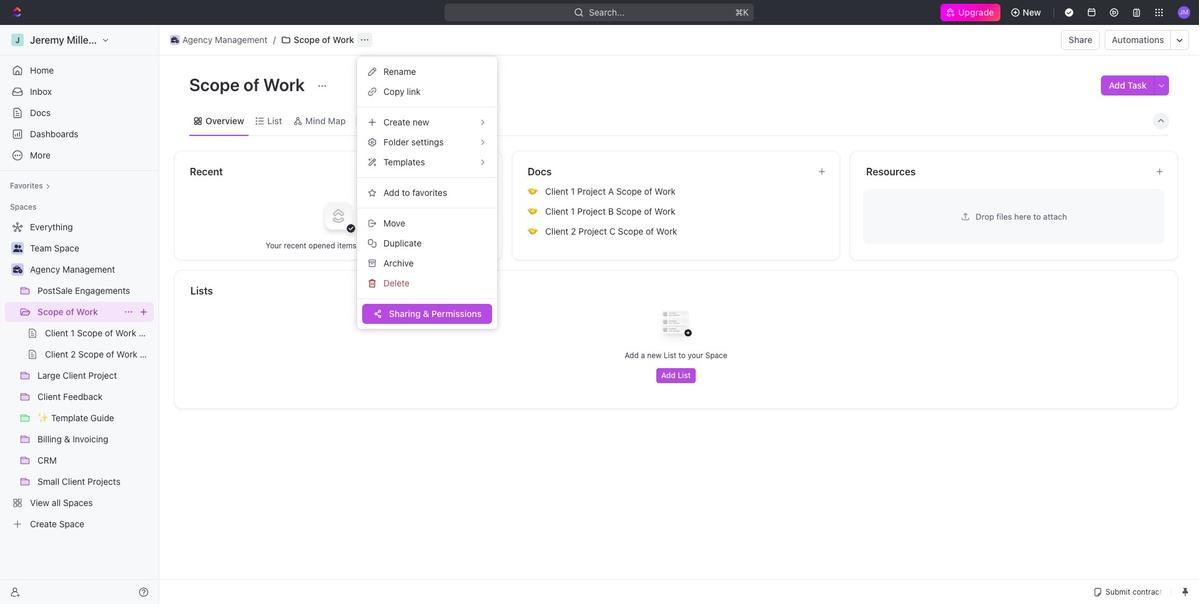 Task type: describe. For each thing, give the bounding box(es) containing it.
resources
[[867, 166, 916, 177]]

recent
[[284, 241, 307, 250]]

list link
[[265, 112, 282, 130]]

automations
[[1112, 34, 1165, 45]]

rename
[[384, 66, 416, 77]]

1 horizontal spatial to
[[679, 351, 686, 360]]

home
[[30, 65, 54, 76]]

sharing
[[389, 309, 421, 319]]

add for add task
[[1109, 80, 1126, 91]]

folder settings
[[384, 137, 444, 147]]

add list
[[661, 371, 691, 380]]

add task
[[1109, 80, 1147, 91]]

no recent items image
[[313, 191, 363, 241]]

add to favorites link
[[362, 183, 492, 203]]

folder settings button
[[362, 132, 492, 152]]

add task button
[[1102, 76, 1155, 96]]

1 vertical spatial list
[[664, 351, 677, 360]]

client for client 1 project b scope of work
[[545, 206, 569, 217]]

archive
[[384, 258, 414, 269]]

share
[[1069, 34, 1093, 45]]

1 horizontal spatial agency management
[[182, 34, 268, 45]]

1 horizontal spatial scope of work link
[[278, 32, 357, 47]]

favorites
[[413, 187, 447, 198]]

create new link
[[362, 112, 492, 132]]

inbox
[[30, 86, 52, 97]]

no lists icon. image
[[651, 301, 701, 351]]

move link
[[362, 214, 492, 234]]

upgrade
[[959, 7, 994, 17]]

add list button
[[656, 369, 696, 384]]

sharing & permissions
[[389, 309, 482, 319]]

scope of work inside tree
[[37, 307, 98, 317]]

management inside tree
[[62, 264, 115, 275]]

1 vertical spatial agency management link
[[30, 260, 151, 280]]

drop
[[976, 211, 995, 221]]

your
[[688, 351, 704, 360]]

add for add to favorites
[[384, 187, 400, 198]]

project for c
[[579, 226, 607, 237]]

client 1 project a scope of work
[[545, 186, 676, 197]]

1 horizontal spatial docs
[[528, 166, 552, 177]]

rename link
[[362, 62, 492, 82]]

overview link
[[203, 112, 244, 130]]

project for b
[[577, 206, 606, 217]]

new inside dropdown button
[[413, 117, 429, 127]]

2
[[571, 226, 576, 237]]

copy link link
[[362, 82, 492, 102]]

&
[[423, 309, 429, 319]]

will
[[359, 241, 370, 250]]

work inside tree
[[76, 307, 98, 317]]

0 vertical spatial scope of work
[[294, 34, 354, 45]]

client for client 2 project c scope of work
[[545, 226, 569, 237]]

b
[[608, 206, 614, 217]]

new
[[1023, 7, 1041, 17]]

drop files here to attach
[[976, 211, 1067, 221]]

copy link
[[384, 86, 421, 97]]

show
[[372, 241, 391, 250]]

scope inside tree
[[37, 307, 64, 317]]

add to favorites
[[384, 187, 447, 198]]

lists button
[[190, 284, 1163, 299]]

agency inside tree
[[30, 264, 60, 275]]

dashboards
[[30, 129, 78, 139]]

link
[[407, 86, 421, 97]]

client 2 project c scope of work
[[545, 226, 677, 237]]

1 vertical spatial to
[[1034, 211, 1041, 221]]

a
[[641, 351, 645, 360]]

add for add a new list to your space
[[625, 351, 639, 360]]

duplicate
[[384, 238, 422, 249]]

delete link
[[362, 274, 492, 294]]

sidebar navigation
[[0, 25, 159, 605]]

lists
[[191, 286, 213, 297]]

1 for client 1 project a scope of work
[[571, 186, 575, 197]]

🤝 for client 2 project c scope of work
[[528, 227, 538, 236]]

0 vertical spatial agency
[[182, 34, 213, 45]]

1 horizontal spatial management
[[215, 34, 268, 45]]

0 vertical spatial list
[[267, 115, 282, 126]]

resources button
[[866, 164, 1146, 179]]

client 1 project b scope of work
[[545, 206, 676, 217]]

folder
[[384, 137, 409, 147]]

⌘k
[[736, 7, 749, 17]]

delete
[[384, 278, 410, 289]]

mind map
[[305, 115, 346, 126]]

share button
[[1062, 30, 1100, 50]]

overview
[[206, 115, 244, 126]]

/
[[273, 34, 276, 45]]

create new
[[384, 117, 429, 127]]



Task type: locate. For each thing, give the bounding box(es) containing it.
scope of work
[[294, 34, 354, 45], [189, 74, 309, 95], [37, 307, 98, 317]]

automations button
[[1106, 31, 1171, 49]]

1 vertical spatial docs
[[528, 166, 552, 177]]

items
[[337, 241, 357, 250]]

0 horizontal spatial agency management link
[[30, 260, 151, 280]]

work
[[333, 34, 354, 45], [263, 74, 305, 95], [655, 186, 676, 197], [655, 206, 676, 217], [657, 226, 677, 237], [76, 307, 98, 317]]

tree containing agency management
[[5, 217, 154, 535]]

0 horizontal spatial scope of work link
[[37, 302, 119, 322]]

3 client from the top
[[545, 226, 569, 237]]

🤝 for client 1 project b scope of work
[[528, 207, 538, 216]]

1 horizontal spatial agency management link
[[167, 32, 271, 47]]

2 client from the top
[[545, 206, 569, 217]]

add for add list
[[661, 371, 676, 380]]

to right here
[[1034, 211, 1041, 221]]

project left a
[[577, 186, 606, 197]]

add inside add list button
[[661, 371, 676, 380]]

2 vertical spatial scope of work
[[37, 307, 98, 317]]

add up move
[[384, 187, 400, 198]]

list down add a new list to your space
[[678, 371, 691, 380]]

🤝
[[528, 187, 538, 196], [528, 207, 538, 216], [528, 227, 538, 236]]

of
[[322, 34, 331, 45], [244, 74, 260, 95], [644, 186, 653, 197], [644, 206, 652, 217], [646, 226, 654, 237], [66, 307, 74, 317]]

list
[[267, 115, 282, 126], [664, 351, 677, 360], [678, 371, 691, 380]]

0 vertical spatial 1
[[571, 186, 575, 197]]

2 vertical spatial to
[[679, 351, 686, 360]]

new right a
[[647, 351, 662, 360]]

1 🤝 from the top
[[528, 187, 538, 196]]

1 vertical spatial 1
[[571, 206, 575, 217]]

scope of work link
[[278, 32, 357, 47], [37, 302, 119, 322]]

inbox link
[[5, 82, 154, 102]]

upgrade link
[[941, 4, 1001, 21]]

2 horizontal spatial list
[[678, 371, 691, 380]]

files
[[997, 211, 1012, 221]]

business time image
[[171, 37, 179, 43]]

1 client from the top
[[545, 186, 569, 197]]

0 vertical spatial scope of work link
[[278, 32, 357, 47]]

2 horizontal spatial to
[[1034, 211, 1041, 221]]

c
[[610, 226, 616, 237]]

management
[[215, 34, 268, 45], [62, 264, 115, 275]]

1 1 from the top
[[571, 186, 575, 197]]

copy
[[384, 86, 405, 97]]

0 vertical spatial agency management
[[182, 34, 268, 45]]

mind map link
[[303, 112, 346, 130]]

task
[[1128, 80, 1147, 91]]

tree inside "sidebar" navigation
[[5, 217, 154, 535]]

recent
[[190, 166, 223, 177]]

0 horizontal spatial list
[[267, 115, 282, 126]]

1
[[571, 186, 575, 197], [571, 206, 575, 217]]

a
[[608, 186, 614, 197]]

sharing & permissions link
[[362, 304, 492, 324]]

agency management right business time image
[[30, 264, 115, 275]]

2 🤝 from the top
[[528, 207, 538, 216]]

1 for client 1 project b scope of work
[[571, 206, 575, 217]]

1 vertical spatial client
[[545, 206, 569, 217]]

archive link
[[362, 254, 492, 274]]

client left a
[[545, 186, 569, 197]]

project left b
[[577, 206, 606, 217]]

here
[[1015, 211, 1032, 221]]

1 vertical spatial agency
[[30, 264, 60, 275]]

0 vertical spatial management
[[215, 34, 268, 45]]

docs
[[30, 107, 51, 118], [528, 166, 552, 177]]

0 horizontal spatial agency
[[30, 264, 60, 275]]

new button
[[1006, 2, 1049, 22]]

your
[[266, 241, 282, 250]]

1 vertical spatial new
[[647, 351, 662, 360]]

client for client 1 project a scope of work
[[545, 186, 569, 197]]

0 vertical spatial new
[[413, 117, 429, 127]]

1 vertical spatial 🤝
[[528, 207, 538, 216]]

docs link
[[5, 103, 154, 123]]

2 vertical spatial client
[[545, 226, 569, 237]]

settings
[[411, 137, 444, 147]]

2 vertical spatial list
[[678, 371, 691, 380]]

of inside tree
[[66, 307, 74, 317]]

add down add a new list to your space
[[661, 371, 676, 380]]

list left mind
[[267, 115, 282, 126]]

0 horizontal spatial new
[[413, 117, 429, 127]]

1 vertical spatial agency management
[[30, 264, 115, 275]]

business time image
[[13, 266, 22, 274]]

templates
[[384, 157, 425, 167]]

agency right business time image
[[30, 264, 60, 275]]

0 vertical spatial docs
[[30, 107, 51, 118]]

mind
[[305, 115, 326, 126]]

0 vertical spatial client
[[545, 186, 569, 197]]

client left b
[[545, 206, 569, 217]]

folder settings link
[[362, 132, 492, 152]]

agency
[[182, 34, 213, 45], [30, 264, 60, 275]]

agency management link
[[167, 32, 271, 47], [30, 260, 151, 280]]

home link
[[5, 61, 154, 81]]

2 vertical spatial project
[[579, 226, 607, 237]]

create new button
[[362, 112, 492, 132]]

client left 2
[[545, 226, 569, 237]]

list inside button
[[678, 371, 691, 380]]

list up add list
[[664, 351, 677, 360]]

templates button
[[362, 152, 492, 172]]

space
[[706, 351, 728, 360]]

project
[[577, 186, 606, 197], [577, 206, 606, 217], [579, 226, 607, 237]]

search...
[[589, 7, 625, 17]]

1 vertical spatial scope of work link
[[37, 302, 119, 322]]

agency right business time icon
[[182, 34, 213, 45]]

1 horizontal spatial agency
[[182, 34, 213, 45]]

docs inside "sidebar" navigation
[[30, 107, 51, 118]]

3 🤝 from the top
[[528, 227, 538, 236]]

1 vertical spatial scope of work
[[189, 74, 309, 95]]

to left your
[[679, 351, 686, 360]]

add left a
[[625, 351, 639, 360]]

attach
[[1044, 211, 1067, 221]]

0 horizontal spatial docs
[[30, 107, 51, 118]]

tree
[[5, 217, 154, 535]]

0 horizontal spatial agency management
[[30, 264, 115, 275]]

to
[[402, 187, 410, 198], [1034, 211, 1041, 221], [679, 351, 686, 360]]

0 vertical spatial agency management link
[[167, 32, 271, 47]]

project for a
[[577, 186, 606, 197]]

add
[[1109, 80, 1126, 91], [384, 187, 400, 198], [625, 351, 639, 360], [661, 371, 676, 380]]

add inside add task button
[[1109, 80, 1126, 91]]

1 horizontal spatial list
[[664, 351, 677, 360]]

add inside add to favorites link
[[384, 187, 400, 198]]

permissions
[[432, 309, 482, 319]]

agency management left the /
[[182, 34, 268, 45]]

scope of work link inside tree
[[37, 302, 119, 322]]

map
[[328, 115, 346, 126]]

here.
[[393, 241, 411, 250]]

agency management
[[182, 34, 268, 45], [30, 264, 115, 275]]

project right 2
[[579, 226, 607, 237]]

your recent opened items will show here.
[[266, 241, 411, 250]]

dashboards link
[[5, 124, 154, 144]]

0 vertical spatial project
[[577, 186, 606, 197]]

2 vertical spatial 🤝
[[528, 227, 538, 236]]

1 vertical spatial project
[[577, 206, 606, 217]]

1 horizontal spatial new
[[647, 351, 662, 360]]

🤝 for client 1 project a scope of work
[[528, 187, 538, 196]]

to left 'favorites'
[[402, 187, 410, 198]]

agency management inside "sidebar" navigation
[[30, 264, 115, 275]]

new up 'settings'
[[413, 117, 429, 127]]

create
[[384, 117, 410, 127]]

0 vertical spatial to
[[402, 187, 410, 198]]

1 up 2
[[571, 206, 575, 217]]

1 vertical spatial management
[[62, 264, 115, 275]]

duplicate link
[[362, 234, 492, 254]]

0 horizontal spatial to
[[402, 187, 410, 198]]

move
[[384, 218, 405, 229]]

favorites
[[10, 181, 43, 191]]

add a new list to your space
[[625, 351, 728, 360]]

new
[[413, 117, 429, 127], [647, 351, 662, 360]]

client
[[545, 186, 569, 197], [545, 206, 569, 217], [545, 226, 569, 237]]

templates link
[[362, 152, 492, 172]]

favorites button
[[5, 179, 55, 194]]

2 1 from the top
[[571, 206, 575, 217]]

add left task
[[1109, 80, 1126, 91]]

0 horizontal spatial management
[[62, 264, 115, 275]]

opened
[[309, 241, 335, 250]]

spaces
[[10, 202, 36, 212]]

0 vertical spatial 🤝
[[528, 187, 538, 196]]

1 left a
[[571, 186, 575, 197]]



Task type: vqa. For each thing, say whether or not it's contained in the screenshot.
'Tree'
yes



